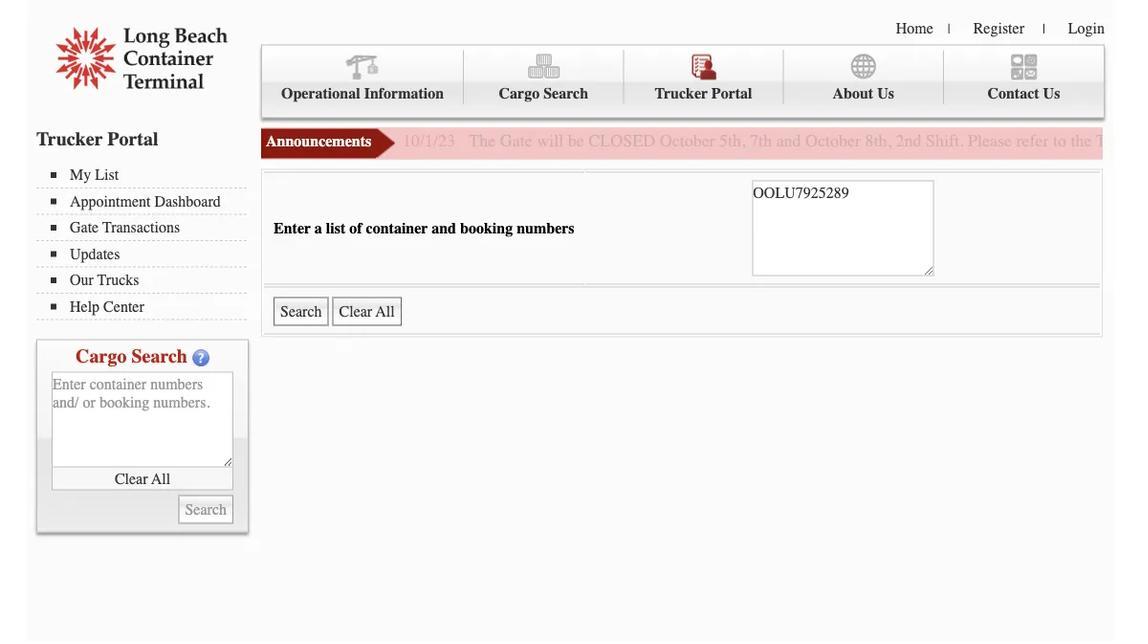 Task type: describe. For each thing, give the bounding box(es) containing it.
to
[[1054, 131, 1067, 151]]

home
[[896, 19, 934, 37]]

our
[[70, 271, 94, 289]]

portal inside menu bar
[[712, 85, 753, 102]]

1 | from the left
[[948, 21, 951, 36]]

gate inside my list appointment dashboard gate transactions updates our trucks help center
[[70, 219, 99, 236]]

10/1/23 the gate will be closed october 5th, 7th and october 8th, 2nd shift. please refer to the truck g
[[403, 131, 1142, 151]]

will
[[537, 131, 564, 151]]

shift.
[[926, 131, 964, 151]]

all
[[151, 470, 170, 487]]

2 october from the left
[[806, 131, 861, 151]]

booking
[[460, 219, 513, 237]]

us for contact us
[[1044, 85, 1061, 102]]

container
[[366, 219, 428, 237]]

0 horizontal spatial trucker portal
[[36, 128, 158, 150]]

about
[[833, 85, 874, 102]]

1 horizontal spatial trucker
[[655, 85, 708, 102]]

my list appointment dashboard gate transactions updates our trucks help center
[[70, 166, 221, 315]]

8th,
[[866, 131, 892, 151]]

register link
[[974, 19, 1025, 37]]

help
[[70, 298, 100, 315]]

0 vertical spatial gate
[[500, 131, 533, 151]]

cargo search inside cargo search link
[[499, 85, 589, 102]]

login
[[1069, 19, 1105, 37]]

contact
[[988, 85, 1040, 102]]

operational information
[[281, 85, 444, 102]]

1 vertical spatial cargo search
[[76, 345, 187, 367]]

appointment
[[70, 192, 151, 210]]

contact us link
[[944, 50, 1104, 104]]

the
[[469, 131, 496, 151]]

1 october from the left
[[660, 131, 715, 151]]

trucker portal link
[[624, 50, 784, 104]]

about us link
[[784, 50, 944, 104]]

1 vertical spatial search
[[131, 345, 187, 367]]

2 | from the left
[[1043, 21, 1046, 36]]

clear
[[115, 470, 148, 487]]

clear all button
[[52, 467, 233, 490]]

contact us
[[988, 85, 1061, 102]]

be
[[568, 131, 584, 151]]

gate transactions link
[[51, 219, 247, 236]]

7th
[[750, 131, 772, 151]]

about us
[[833, 85, 895, 102]]

appointment dashboard link
[[51, 192, 247, 210]]

enter a list of container and booking numbers
[[274, 219, 575, 237]]

10/1/23
[[403, 131, 455, 151]]

cargo inside menu bar
[[499, 85, 540, 102]]

transactions
[[102, 219, 180, 236]]



Task type: locate. For each thing, give the bounding box(es) containing it.
1 us from the left
[[878, 85, 895, 102]]

refer
[[1017, 131, 1049, 151]]

0 vertical spatial trucker
[[655, 85, 708, 102]]

0 horizontal spatial us
[[878, 85, 895, 102]]

| right home
[[948, 21, 951, 36]]

0 vertical spatial trucker portal
[[655, 85, 753, 102]]

0 horizontal spatial cargo search
[[76, 345, 187, 367]]

1 vertical spatial menu bar
[[36, 164, 256, 320]]

my
[[70, 166, 91, 184]]

and right 7th
[[777, 131, 802, 151]]

gate up the updates
[[70, 219, 99, 236]]

|
[[948, 21, 951, 36], [1043, 21, 1046, 36]]

us right contact on the top right
[[1044, 85, 1061, 102]]

truck
[[1096, 131, 1137, 151]]

None submit
[[274, 297, 329, 326], [178, 495, 233, 524], [274, 297, 329, 326], [178, 495, 233, 524]]

1 vertical spatial gate
[[70, 219, 99, 236]]

trucker up my on the top of the page
[[36, 128, 103, 150]]

0 vertical spatial search
[[544, 85, 589, 102]]

cargo search link
[[464, 50, 624, 104]]

a
[[315, 219, 322, 237]]

cargo up will
[[499, 85, 540, 102]]

trucker portal
[[655, 85, 753, 102], [36, 128, 158, 150]]

please
[[968, 131, 1012, 151]]

help center link
[[51, 298, 247, 315]]

october left 5th,
[[660, 131, 715, 151]]

home link
[[896, 19, 934, 37]]

1 horizontal spatial |
[[1043, 21, 1046, 36]]

0 horizontal spatial and
[[432, 219, 456, 237]]

trucker portal up 5th,
[[655, 85, 753, 102]]

0 vertical spatial cargo search
[[499, 85, 589, 102]]

Enter container numbers and/ or booking numbers.  text field
[[52, 372, 233, 467]]

g
[[1141, 131, 1142, 151]]

the
[[1071, 131, 1092, 151]]

0 horizontal spatial october
[[660, 131, 715, 151]]

1 horizontal spatial gate
[[500, 131, 533, 151]]

and left booking
[[432, 219, 456, 237]]

us right the "about" at the right of page
[[878, 85, 895, 102]]

updates
[[70, 245, 120, 263]]

1 vertical spatial trucker portal
[[36, 128, 158, 150]]

0 vertical spatial cargo
[[499, 85, 540, 102]]

list
[[326, 219, 346, 237]]

None button
[[333, 297, 402, 326]]

cargo down help
[[76, 345, 127, 367]]

Enter container numbers and/ or booking numbers. Press ESC to reset input box text field
[[752, 180, 934, 276]]

trucker up the closed
[[655, 85, 708, 102]]

portal
[[712, 85, 753, 102], [107, 128, 158, 150]]

clear all
[[115, 470, 170, 487]]

us for about us
[[878, 85, 895, 102]]

dashboard
[[154, 192, 221, 210]]

0 horizontal spatial portal
[[107, 128, 158, 150]]

login link
[[1069, 19, 1105, 37]]

gate
[[500, 131, 533, 151], [70, 219, 99, 236]]

1 horizontal spatial and
[[777, 131, 802, 151]]

0 horizontal spatial gate
[[70, 219, 99, 236]]

1 horizontal spatial us
[[1044, 85, 1061, 102]]

trucker portal inside menu bar
[[655, 85, 753, 102]]

1 horizontal spatial cargo search
[[499, 85, 589, 102]]

search up be
[[544, 85, 589, 102]]

0 horizontal spatial trucker
[[36, 128, 103, 150]]

operational information link
[[262, 50, 464, 104]]

trucker portal up list
[[36, 128, 158, 150]]

0 vertical spatial and
[[777, 131, 802, 151]]

announcements
[[266, 133, 372, 150]]

of
[[350, 219, 362, 237]]

trucks
[[97, 271, 139, 289]]

information
[[364, 85, 444, 102]]

2nd
[[896, 131, 922, 151]]

search down the help center link
[[131, 345, 187, 367]]

gate right the
[[500, 131, 533, 151]]

1 vertical spatial portal
[[107, 128, 158, 150]]

0 horizontal spatial search
[[131, 345, 187, 367]]

1 horizontal spatial portal
[[712, 85, 753, 102]]

1 horizontal spatial menu bar
[[261, 44, 1105, 118]]

search inside menu bar
[[544, 85, 589, 102]]

0 horizontal spatial menu bar
[[36, 164, 256, 320]]

2 us from the left
[[1044, 85, 1061, 102]]

menu bar
[[261, 44, 1105, 118], [36, 164, 256, 320]]

closed
[[589, 131, 656, 151]]

operational
[[281, 85, 360, 102]]

menu bar containing operational information
[[261, 44, 1105, 118]]

5th,
[[720, 131, 746, 151]]

portal up my list link on the top of the page
[[107, 128, 158, 150]]

my list link
[[51, 166, 247, 184]]

0 horizontal spatial cargo
[[76, 345, 127, 367]]

| left login
[[1043, 21, 1046, 36]]

and
[[777, 131, 802, 151], [432, 219, 456, 237]]

cargo search
[[499, 85, 589, 102], [76, 345, 187, 367]]

0 horizontal spatial |
[[948, 21, 951, 36]]

search
[[544, 85, 589, 102], [131, 345, 187, 367]]

enter
[[274, 219, 311, 237]]

1 horizontal spatial cargo
[[499, 85, 540, 102]]

cargo search up will
[[499, 85, 589, 102]]

1 vertical spatial and
[[432, 219, 456, 237]]

1 vertical spatial trucker
[[36, 128, 103, 150]]

0 vertical spatial menu bar
[[261, 44, 1105, 118]]

us
[[878, 85, 895, 102], [1044, 85, 1061, 102]]

october
[[660, 131, 715, 151], [806, 131, 861, 151]]

cargo
[[499, 85, 540, 102], [76, 345, 127, 367]]

updates link
[[51, 245, 247, 263]]

1 horizontal spatial october
[[806, 131, 861, 151]]

october left 8th,
[[806, 131, 861, 151]]

1 vertical spatial cargo
[[76, 345, 127, 367]]

numbers
[[517, 219, 575, 237]]

1 horizontal spatial search
[[544, 85, 589, 102]]

register
[[974, 19, 1025, 37]]

0 vertical spatial portal
[[712, 85, 753, 102]]

our trucks link
[[51, 271, 247, 289]]

trucker
[[655, 85, 708, 102], [36, 128, 103, 150]]

1 horizontal spatial trucker portal
[[655, 85, 753, 102]]

cargo search down center
[[76, 345, 187, 367]]

portal up 5th,
[[712, 85, 753, 102]]

center
[[103, 298, 144, 315]]

menu bar containing my list
[[36, 164, 256, 320]]

list
[[95, 166, 119, 184]]



Task type: vqa. For each thing, say whether or not it's contained in the screenshot.
About Us link
yes



